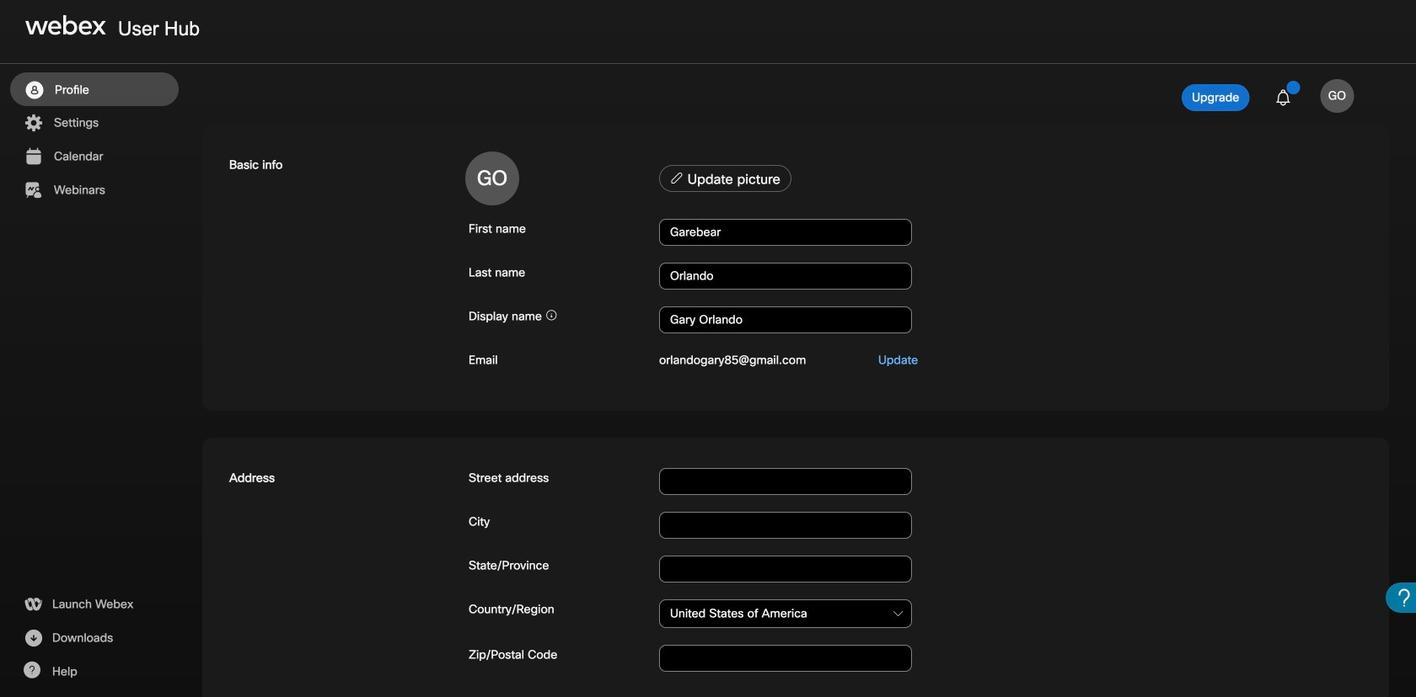 Task type: describe. For each thing, give the bounding box(es) containing it.
mds people circle_filled image
[[24, 80, 45, 100]]

mds settings_filled image
[[23, 113, 44, 133]]

cisco webex image
[[25, 15, 106, 35]]

ng help active image
[[23, 663, 40, 679]]

mds meetings_filled image
[[23, 147, 44, 167]]



Task type: locate. For each thing, give the bounding box(es) containing it.
mds webinar_filled image
[[23, 180, 44, 201]]

None text field
[[659, 307, 912, 334], [659, 469, 912, 496], [659, 600, 912, 629], [659, 307, 912, 334], [659, 469, 912, 496], [659, 600, 912, 629]]

mds edit_bold image
[[670, 171, 684, 185]]

mds content download_filled image
[[23, 629, 44, 649]]

change profile picture element
[[656, 165, 1362, 197]]

None text field
[[659, 219, 912, 246], [659, 263, 912, 290], [659, 513, 912, 539], [659, 556, 912, 583], [659, 646, 912, 673], [659, 219, 912, 246], [659, 263, 912, 290], [659, 513, 912, 539], [659, 556, 912, 583], [659, 646, 912, 673]]

mds webex helix filled image
[[23, 595, 43, 615]]



